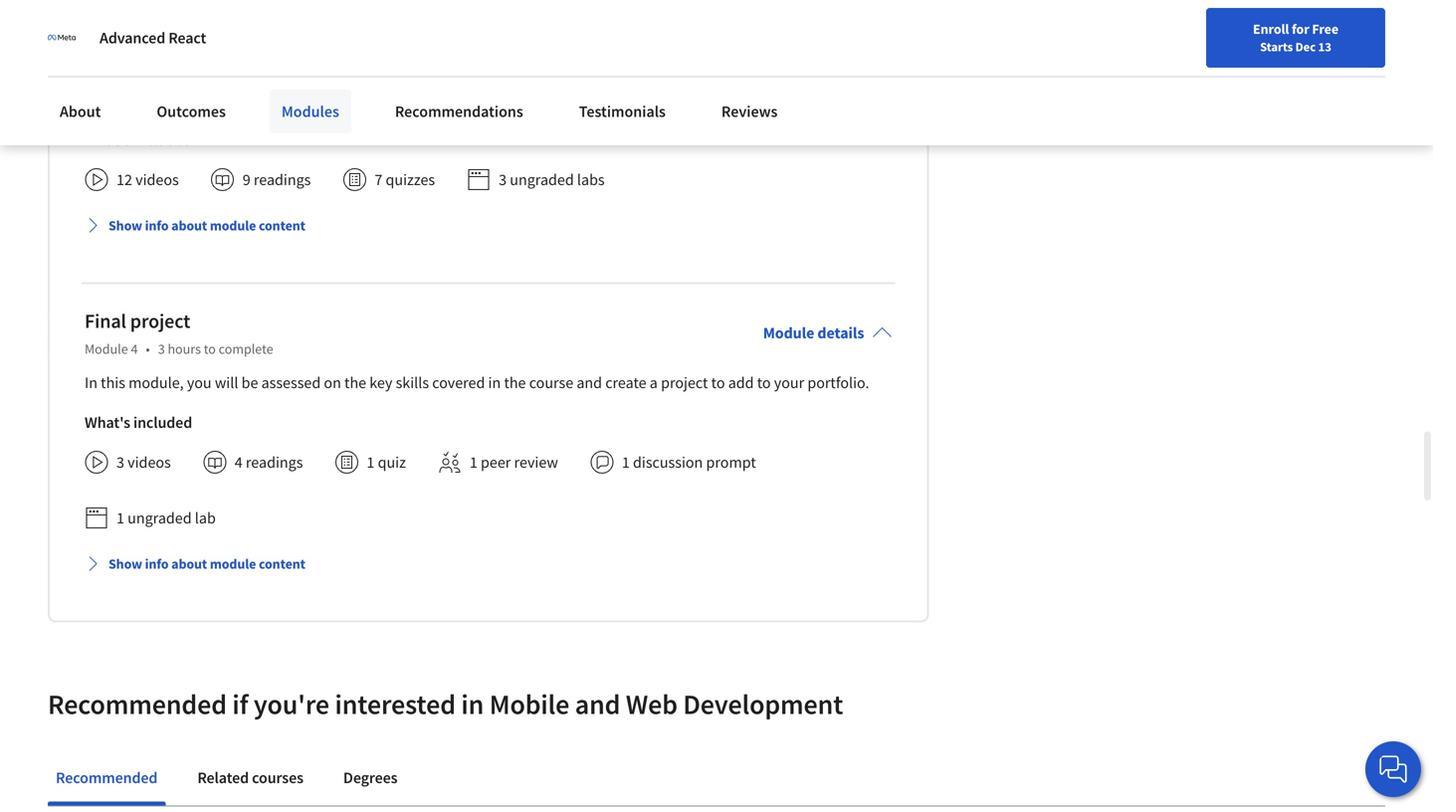 Task type: describe. For each thing, give the bounding box(es) containing it.
show info about module content for 9 readings
[[108, 217, 305, 235]]

advanced
[[100, 28, 165, 48]]

to right 'add'
[[757, 373, 771, 393]]

to up 'depth'
[[204, 34, 216, 51]]

1 complete from the top
[[219, 34, 273, 51]]

module,
[[128, 373, 184, 393]]

courses
[[252, 768, 303, 788]]

show for 3
[[108, 555, 142, 573]]

and up props.
[[252, 66, 277, 86]]

1 ungraded lab
[[116, 508, 216, 528]]

advanced
[[339, 66, 404, 86]]

complete inside final project module 4 • 3 hours to complete
[[219, 340, 273, 358]]

1 for 1 ungraded lab
[[116, 508, 124, 528]]

debug
[[477, 90, 519, 110]]

testimonials link
[[567, 90, 678, 133]]

modules link
[[270, 90, 351, 133]]

meta image
[[48, 24, 76, 52]]

a
[[650, 373, 658, 393]]

application.
[[555, 90, 635, 110]]

1 • from the top
[[146, 34, 150, 51]]

readings for 9 readings
[[254, 170, 311, 190]]

assessed
[[261, 373, 321, 393]]

skills
[[396, 373, 429, 393]]

to left test
[[403, 90, 417, 110]]

in
[[85, 373, 97, 393]]

1 for 1 quiz
[[367, 453, 375, 472]]

3 up understand
[[131, 34, 138, 51]]

discover
[[281, 66, 336, 86]]

depth
[[209, 66, 249, 86]]

recommended if you're interested in mobile and web development
[[48, 687, 843, 722]]

module for module details
[[763, 323, 814, 343]]

modules
[[282, 102, 339, 121]]

dec
[[1295, 39, 1316, 55]]

advanced react
[[100, 28, 206, 48]]

show for 12
[[108, 217, 142, 235]]

hours inside final project module 4 • 3 hours to complete
[[168, 340, 201, 358]]

readings for 4 readings
[[246, 453, 303, 472]]

lab
[[195, 508, 216, 528]]

quiz
[[378, 453, 406, 472]]

1 the from the left
[[344, 373, 366, 393]]

1 quiz
[[367, 453, 406, 472]]

react
[[168, 28, 206, 48]]

info for 12 videos
[[145, 217, 169, 235]]

higher-
[[722, 66, 770, 86]]

and down jsx
[[171, 90, 197, 110]]

1 peer review
[[470, 453, 558, 472]]

1 horizontal spatial your
[[774, 373, 804, 393]]

videos for 12 videos
[[135, 170, 179, 190]]

for
[[1292, 20, 1309, 38]]

9 readings
[[243, 170, 311, 190]]

behaviour
[[629, 66, 697, 86]]

final
[[85, 309, 126, 334]]

understand
[[85, 66, 163, 86]]

patterns
[[407, 66, 462, 86]]

12 videos
[[116, 170, 179, 190]]

encapsulate
[[483, 66, 563, 86]]

included for 3 videos
[[133, 413, 192, 433]]

course
[[529, 373, 573, 393]]

interested
[[335, 687, 456, 722]]

be
[[241, 373, 258, 393]]

details
[[817, 323, 864, 343]]

free
[[1312, 20, 1338, 38]]

project inside final project module 4 • 3 hours to complete
[[130, 309, 190, 334]]

if
[[232, 687, 248, 722]]

recommendation tabs tab list
[[48, 754, 1385, 806]]

degrees button
[[335, 754, 405, 802]]

recommended for recommended if you're interested in mobile and web development
[[48, 687, 227, 722]]

create
[[605, 373, 646, 393]]

recommendations link
[[383, 90, 535, 133]]

4 inside final project module 4 • 3 hours to complete
[[131, 340, 138, 358]]

9
[[243, 170, 250, 190]]

understand jsx in depth and discover advanced patterns to encapsulate common behaviour via higher-order components and render props. then, learn how to test and debug your application.
[[85, 66, 806, 110]]

and left web
[[575, 687, 620, 722]]

show notifications image
[[1202, 25, 1226, 49]]

in this module, you will be assessed on the key skills covered in the course and create a project to add to your portfolio.
[[85, 373, 869, 393]]

review
[[514, 453, 558, 472]]

this
[[101, 373, 125, 393]]

related courses button
[[189, 754, 311, 802]]

order
[[770, 66, 806, 86]]

about link
[[48, 90, 113, 133]]

enroll for free starts dec 13
[[1253, 20, 1338, 55]]

will
[[215, 373, 238, 393]]

outcomes
[[157, 102, 226, 121]]

learn
[[334, 90, 368, 110]]

prompt
[[706, 453, 756, 472]]

you
[[187, 373, 212, 393]]

1 horizontal spatial 7
[[375, 170, 382, 190]]

recommended button
[[48, 754, 166, 802]]

2 vertical spatial in
[[461, 687, 484, 722]]

your inside understand jsx in depth and discover advanced patterns to encapsulate common behaviour via higher-order components and render props. then, learn how to test and debug your application.
[[522, 90, 552, 110]]

then,
[[293, 90, 331, 110]]

ungraded for 3
[[510, 170, 574, 190]]

labs
[[577, 170, 605, 190]]



Task type: vqa. For each thing, say whether or not it's contained in the screenshot.
Individuals on the top left of page
no



Task type: locate. For each thing, give the bounding box(es) containing it.
1 hours from the top
[[168, 34, 201, 51]]

module details
[[763, 323, 864, 343]]

0 vertical spatial videos
[[135, 170, 179, 190]]

module for 9 readings
[[210, 217, 256, 235]]

module for 4 readings
[[210, 555, 256, 573]]

0 vertical spatial hours
[[168, 34, 201, 51]]

3 up 1 ungraded lab
[[116, 453, 124, 472]]

1 show info about module content button from the top
[[77, 208, 313, 244]]

7 left quizzes
[[375, 170, 382, 190]]

hours up jsx
[[168, 34, 201, 51]]

hours up you
[[168, 340, 201, 358]]

2 complete from the top
[[219, 340, 273, 358]]

show info about module content
[[108, 217, 305, 235], [108, 555, 305, 573]]

1 included from the top
[[133, 130, 192, 150]]

1 module from the top
[[210, 217, 256, 235]]

1 for 1 discussion prompt
[[622, 453, 630, 472]]

1 vertical spatial videos
[[128, 453, 171, 472]]

recommended for recommended
[[56, 768, 158, 788]]

info for 3 videos
[[145, 555, 169, 573]]

in left mobile
[[461, 687, 484, 722]]

1 vertical spatial included
[[133, 413, 192, 433]]

1 horizontal spatial 4
[[235, 453, 243, 472]]

1 left the quiz
[[367, 453, 375, 472]]

videos
[[135, 170, 179, 190], [128, 453, 171, 472]]

your down encapsulate
[[522, 90, 552, 110]]

peer
[[481, 453, 511, 472]]

you're
[[254, 687, 329, 722]]

and right test
[[448, 90, 473, 110]]

1 horizontal spatial ungraded
[[510, 170, 574, 190]]

module left details
[[763, 323, 814, 343]]

ungraded
[[510, 170, 574, 190], [128, 508, 192, 528]]

add
[[728, 373, 754, 393]]

1 vertical spatial •
[[146, 340, 150, 358]]

show down 12
[[108, 217, 142, 235]]

common
[[567, 66, 626, 86]]

module for module 3 • 7 hours to complete
[[85, 34, 128, 51]]

readings
[[254, 170, 311, 190], [246, 453, 303, 472]]

recommendations
[[395, 102, 523, 121]]

1 vertical spatial content
[[259, 555, 305, 573]]

quizzes
[[386, 170, 435, 190]]

content for 4 readings
[[259, 555, 305, 573]]

readings right 9
[[254, 170, 311, 190]]

0 vertical spatial module
[[210, 217, 256, 235]]

to up you
[[204, 340, 216, 358]]

0 vertical spatial what's
[[85, 130, 130, 150]]

portfolio.
[[807, 373, 869, 393]]

1 vertical spatial 7
[[375, 170, 382, 190]]

what's included up 3 videos
[[85, 413, 192, 433]]

1 vertical spatial module
[[210, 555, 256, 573]]

• up module,
[[146, 340, 150, 358]]

to up debug
[[466, 66, 479, 86]]

complete
[[219, 34, 273, 51], [219, 340, 273, 358]]

what's
[[85, 130, 130, 150], [85, 413, 130, 433]]

0 vertical spatial your
[[522, 90, 552, 110]]

what's for 3 videos
[[85, 413, 130, 433]]

render
[[200, 90, 244, 110]]

12
[[116, 170, 132, 190]]

1 left discussion
[[622, 453, 630, 472]]

show info about module content button
[[77, 208, 313, 244], [77, 546, 313, 582]]

3 inside final project module 4 • 3 hours to complete
[[158, 340, 165, 358]]

about
[[171, 217, 207, 235], [171, 555, 207, 573]]

2 included from the top
[[133, 413, 192, 433]]

1 horizontal spatial project
[[661, 373, 708, 393]]

1 down 3 videos
[[116, 508, 124, 528]]

1 vertical spatial what's
[[85, 413, 130, 433]]

module 3 • 7 hours to complete
[[85, 34, 273, 51]]

info down 12 videos
[[145, 217, 169, 235]]

0 horizontal spatial 7
[[158, 34, 165, 51]]

0 vertical spatial about
[[171, 217, 207, 235]]

about
[[60, 102, 101, 121]]

related
[[197, 768, 249, 788]]

• inside final project module 4 • 3 hours to complete
[[146, 340, 150, 358]]

components
[[85, 90, 168, 110]]

0 vertical spatial 4
[[131, 340, 138, 358]]

0 vertical spatial project
[[130, 309, 190, 334]]

1
[[367, 453, 375, 472], [470, 453, 478, 472], [622, 453, 630, 472], [116, 508, 124, 528]]

mobile
[[489, 687, 569, 722]]

module down 'final'
[[85, 340, 128, 358]]

recommended
[[48, 687, 227, 722], [56, 768, 158, 788]]

development
[[683, 687, 843, 722]]

1 show info about module content from the top
[[108, 217, 305, 235]]

1 about from the top
[[171, 217, 207, 235]]

show info about module content button down 12 videos
[[77, 208, 313, 244]]

what's down this
[[85, 413, 130, 433]]

show info about module content down lab
[[108, 555, 305, 573]]

1 horizontal spatial the
[[504, 373, 526, 393]]

what's down about
[[85, 130, 130, 150]]

key
[[369, 373, 393, 393]]

1 what's from the top
[[85, 130, 130, 150]]

your
[[522, 90, 552, 110], [774, 373, 804, 393]]

0 vertical spatial show info about module content
[[108, 217, 305, 235]]

2 show from the top
[[108, 555, 142, 573]]

1 vertical spatial show
[[108, 555, 142, 573]]

1 vertical spatial about
[[171, 555, 207, 573]]

included down module,
[[133, 413, 192, 433]]

module up understand
[[85, 34, 128, 51]]

on
[[324, 373, 341, 393]]

complete up be
[[219, 340, 273, 358]]

2 info from the top
[[145, 555, 169, 573]]

•
[[146, 34, 150, 51], [146, 340, 150, 358]]

the
[[344, 373, 366, 393], [504, 373, 526, 393]]

4 readings
[[235, 453, 303, 472]]

3 videos
[[116, 453, 171, 472]]

test
[[420, 90, 445, 110]]

2 content from the top
[[259, 555, 305, 573]]

0 horizontal spatial your
[[522, 90, 552, 110]]

about for 3 videos
[[171, 555, 207, 573]]

module
[[85, 34, 128, 51], [763, 323, 814, 343], [85, 340, 128, 358]]

included for 12 videos
[[133, 130, 192, 150]]

what's included for 3
[[85, 413, 192, 433]]

module down 9
[[210, 217, 256, 235]]

4 down be
[[235, 453, 243, 472]]

0 vertical spatial ungraded
[[510, 170, 574, 190]]

1 discussion prompt
[[622, 453, 756, 472]]

1 vertical spatial what's included
[[85, 413, 192, 433]]

discussion
[[633, 453, 703, 472]]

props.
[[247, 90, 290, 110]]

1 vertical spatial show info about module content
[[108, 555, 305, 573]]

in
[[193, 66, 206, 86], [488, 373, 501, 393], [461, 687, 484, 722]]

chat with us image
[[1377, 753, 1409, 785]]

via
[[700, 66, 719, 86]]

outcomes link
[[145, 90, 238, 133]]

0 vertical spatial in
[[193, 66, 206, 86]]

0 horizontal spatial 4
[[131, 340, 138, 358]]

1 vertical spatial hours
[[168, 340, 201, 358]]

1 what's included from the top
[[85, 130, 192, 150]]

1 left peer on the left of the page
[[470, 453, 478, 472]]

how
[[371, 90, 400, 110]]

show info about module content button for 12 videos
[[77, 208, 313, 244]]

0 vertical spatial readings
[[254, 170, 311, 190]]

hours
[[168, 34, 201, 51], [168, 340, 201, 358]]

what's included up 12 videos
[[85, 130, 192, 150]]

show down 1 ungraded lab
[[108, 555, 142, 573]]

7 left react
[[158, 34, 165, 51]]

0 vertical spatial show
[[108, 217, 142, 235]]

included down outcomes
[[133, 130, 192, 150]]

to
[[204, 34, 216, 51], [466, 66, 479, 86], [403, 90, 417, 110], [204, 340, 216, 358], [711, 373, 725, 393], [757, 373, 771, 393]]

your right 'add'
[[774, 373, 804, 393]]

about down 12 videos
[[171, 217, 207, 235]]

and left create
[[577, 373, 602, 393]]

1 info from the top
[[145, 217, 169, 235]]

ungraded left labs
[[510, 170, 574, 190]]

show info about module content for 4 readings
[[108, 555, 305, 573]]

0 vertical spatial •
[[146, 34, 150, 51]]

2 show info about module content button from the top
[[77, 546, 313, 582]]

0 vertical spatial included
[[133, 130, 192, 150]]

0 horizontal spatial ungraded
[[128, 508, 192, 528]]

3
[[131, 34, 138, 51], [499, 170, 507, 190], [158, 340, 165, 358], [116, 453, 124, 472]]

complete up 'depth'
[[219, 34, 273, 51]]

show info about module content button for 3 videos
[[77, 546, 313, 582]]

• left react
[[146, 34, 150, 51]]

ungraded for 1
[[128, 508, 192, 528]]

content for 9 readings
[[259, 217, 305, 235]]

1 vertical spatial in
[[488, 373, 501, 393]]

the right on
[[344, 373, 366, 393]]

starts
[[1260, 39, 1293, 55]]

13
[[1318, 39, 1331, 55]]

show
[[108, 217, 142, 235], [108, 555, 142, 573]]

module down lab
[[210, 555, 256, 573]]

videos for 3 videos
[[128, 453, 171, 472]]

menu item
[[1053, 20, 1181, 85]]

recommended inside button
[[56, 768, 158, 788]]

info down 1 ungraded lab
[[145, 555, 169, 573]]

4 up module,
[[131, 340, 138, 358]]

1 vertical spatial info
[[145, 555, 169, 573]]

to inside final project module 4 • 3 hours to complete
[[204, 340, 216, 358]]

2 what's included from the top
[[85, 413, 192, 433]]

what's included for 12
[[85, 130, 192, 150]]

module inside final project module 4 • 3 hours to complete
[[85, 340, 128, 358]]

0 vertical spatial info
[[145, 217, 169, 235]]

2 what's from the top
[[85, 413, 130, 433]]

about for 12 videos
[[171, 217, 207, 235]]

2 about from the top
[[171, 555, 207, 573]]

videos right 12
[[135, 170, 179, 190]]

0 horizontal spatial in
[[193, 66, 206, 86]]

1 vertical spatial readings
[[246, 453, 303, 472]]

jsx
[[166, 66, 190, 86]]

what's included
[[85, 130, 192, 150], [85, 413, 192, 433]]

what's for 12 videos
[[85, 130, 130, 150]]

about down lab
[[171, 555, 207, 573]]

in right jsx
[[193, 66, 206, 86]]

2 hours from the top
[[168, 340, 201, 358]]

0 vertical spatial complete
[[219, 34, 273, 51]]

1 vertical spatial show info about module content button
[[77, 546, 313, 582]]

ungraded left lab
[[128, 508, 192, 528]]

1 for 1 peer review
[[470, 453, 478, 472]]

show info about module content down 9
[[108, 217, 305, 235]]

covered
[[432, 373, 485, 393]]

1 vertical spatial complete
[[219, 340, 273, 358]]

reviews link
[[709, 90, 790, 133]]

3 ungraded labs
[[499, 170, 605, 190]]

related courses
[[197, 768, 303, 788]]

in right covered
[[488, 373, 501, 393]]

collection element
[[48, 807, 1385, 809]]

1 content from the top
[[259, 217, 305, 235]]

0 vertical spatial what's included
[[85, 130, 192, 150]]

coursera image
[[24, 16, 150, 48]]

reviews
[[721, 102, 778, 121]]

1 vertical spatial 4
[[235, 453, 243, 472]]

1 vertical spatial your
[[774, 373, 804, 393]]

videos up 1 ungraded lab
[[128, 453, 171, 472]]

0 vertical spatial recommended
[[48, 687, 227, 722]]

enroll
[[1253, 20, 1289, 38]]

final project module 4 • 3 hours to complete
[[85, 309, 273, 358]]

web
[[626, 687, 678, 722]]

0 vertical spatial content
[[259, 217, 305, 235]]

1 vertical spatial ungraded
[[128, 508, 192, 528]]

1 show from the top
[[108, 217, 142, 235]]

2 show info about module content from the top
[[108, 555, 305, 573]]

in inside understand jsx in depth and discover advanced patterns to encapsulate common behaviour via higher-order components and render props. then, learn how to test and debug your application.
[[193, 66, 206, 86]]

content
[[259, 217, 305, 235], [259, 555, 305, 573]]

1 horizontal spatial in
[[461, 687, 484, 722]]

0 horizontal spatial project
[[130, 309, 190, 334]]

2 module from the top
[[210, 555, 256, 573]]

7 quizzes
[[375, 170, 435, 190]]

readings down assessed
[[246, 453, 303, 472]]

1 vertical spatial recommended
[[56, 768, 158, 788]]

3 down debug
[[499, 170, 507, 190]]

7
[[158, 34, 165, 51], [375, 170, 382, 190]]

to left 'add'
[[711, 373, 725, 393]]

2 horizontal spatial in
[[488, 373, 501, 393]]

project right 'final'
[[130, 309, 190, 334]]

2 • from the top
[[146, 340, 150, 358]]

the left the course
[[504, 373, 526, 393]]

0 horizontal spatial the
[[344, 373, 366, 393]]

1 vertical spatial project
[[661, 373, 708, 393]]

0 vertical spatial 7
[[158, 34, 165, 51]]

2 the from the left
[[504, 373, 526, 393]]

3 up module,
[[158, 340, 165, 358]]

project right a
[[661, 373, 708, 393]]

show info about module content button down lab
[[77, 546, 313, 582]]

testimonials
[[579, 102, 666, 121]]

4
[[131, 340, 138, 358], [235, 453, 243, 472]]

degrees
[[343, 768, 397, 788]]

0 vertical spatial show info about module content button
[[77, 208, 313, 244]]



